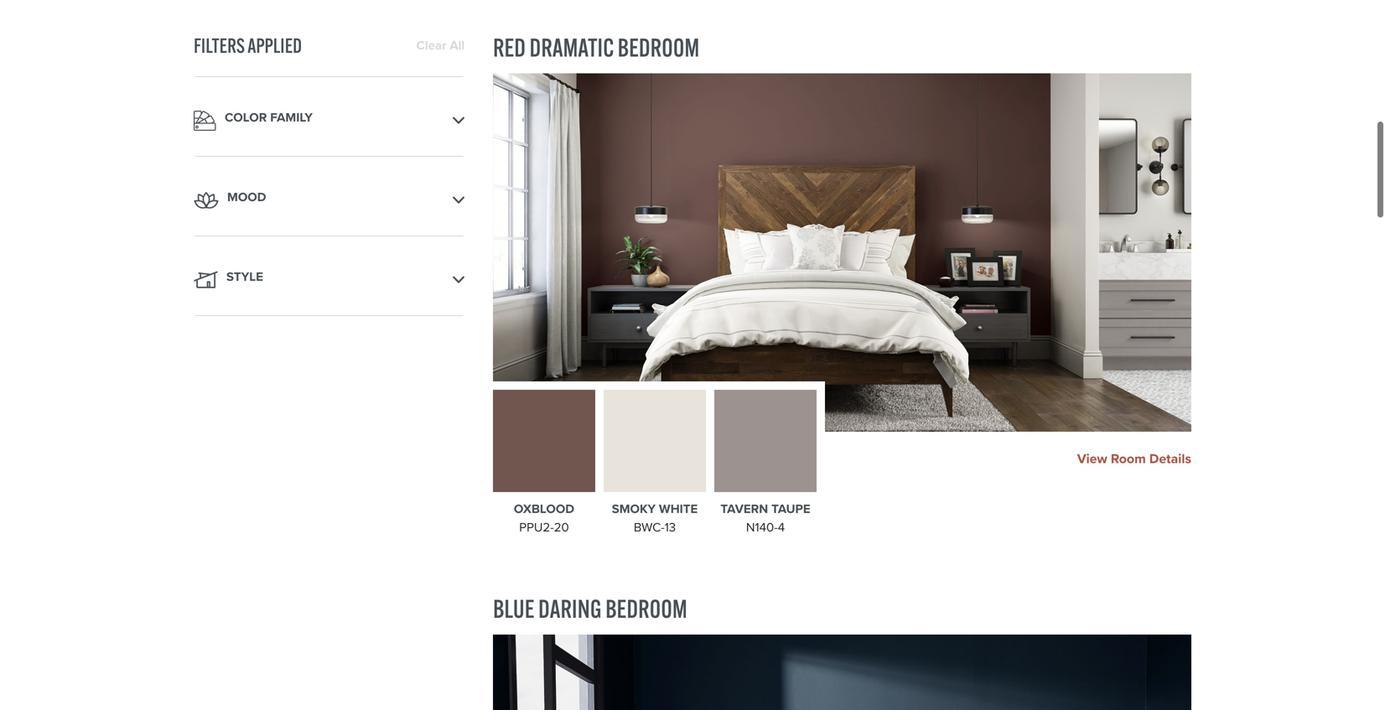 Task type: locate. For each thing, give the bounding box(es) containing it.
2 vertical spatial caret image
[[453, 276, 465, 284]]

daring
[[539, 593, 602, 625]]

caret image for mood
[[194, 191, 219, 209]]

1 vertical spatial caret image
[[453, 196, 465, 204]]

2 vertical spatial caret image
[[194, 271, 218, 289]]

n140-
[[746, 519, 778, 537]]

bedroom for red dramatic bedroom
[[618, 32, 700, 63]]

details
[[1150, 449, 1192, 469]]

mood button
[[194, 187, 465, 214]]

caret image left mood
[[194, 191, 219, 209]]

all
[[450, 36, 465, 55]]

0 vertical spatial caret image
[[453, 117, 465, 124]]

applied
[[248, 33, 302, 58]]

filters applied
[[194, 33, 302, 58]]

blue daring bedroom
[[493, 593, 688, 625]]

0 vertical spatial bedroom
[[618, 32, 700, 63]]

caret image inside mood button
[[453, 196, 465, 204]]

0 vertical spatial caret image
[[194, 111, 216, 131]]

caret image inside style 'button'
[[453, 276, 465, 284]]

oxblood ppu2-20
[[514, 500, 575, 537]]

clear all button
[[408, 36, 465, 55]]

1 vertical spatial caret image
[[194, 191, 219, 209]]

caret image
[[453, 117, 465, 124], [194, 191, 219, 209], [194, 271, 218, 289]]

bwc-
[[634, 519, 665, 537]]

caret image down the all
[[453, 117, 465, 124]]

caret image inside mood button
[[194, 191, 219, 209]]

caret image for style
[[453, 276, 465, 284]]

caret image
[[194, 111, 216, 131], [453, 196, 465, 204], [453, 276, 465, 284]]

caret image left 'style'
[[194, 271, 218, 289]]

family
[[270, 108, 313, 126]]

bedroom
[[618, 32, 700, 63], [606, 593, 688, 625]]

caret image inside style 'button'
[[194, 271, 218, 289]]

caret image for style
[[194, 271, 218, 289]]

red
[[493, 32, 526, 63]]

red dramatic bedroom
[[493, 32, 700, 63]]

view room details link
[[1078, 449, 1192, 469]]

tavern
[[721, 500, 769, 519]]

room
[[1111, 449, 1146, 469]]

1 vertical spatial bedroom
[[606, 593, 688, 625]]



Task type: describe. For each thing, give the bounding box(es) containing it.
smoky white bwc-13
[[612, 500, 698, 537]]

4
[[778, 519, 785, 537]]

13
[[665, 519, 676, 537]]

oxblood
[[514, 500, 575, 519]]

blue classic bold & dramatic bedroom image
[[493, 635, 1192, 710]]

bedroom for blue daring bedroom
[[606, 593, 688, 625]]

ppu2-
[[519, 519, 554, 537]]

view
[[1078, 449, 1108, 469]]

blue
[[493, 593, 535, 625]]

clear
[[417, 36, 447, 55]]

tavern taupe n140-4
[[721, 500, 811, 537]]

caret image inside color family button
[[453, 117, 465, 124]]

white
[[659, 500, 698, 519]]

dramatic
[[530, 32, 614, 63]]

filters
[[194, 33, 245, 58]]

view room details
[[1078, 449, 1192, 469]]

smoky
[[612, 500, 656, 519]]

color
[[225, 108, 267, 126]]

style
[[226, 267, 263, 286]]

caret image for mood
[[453, 196, 465, 204]]

color family
[[225, 108, 313, 126]]

mood
[[227, 188, 266, 206]]

red modern bold & dramatic bedroom image
[[493, 74, 1192, 432]]

taupe
[[772, 500, 811, 519]]

clear all
[[417, 36, 465, 55]]

style button
[[194, 267, 465, 293]]

color family button
[[194, 107, 465, 134]]

caret image inside color family button
[[194, 111, 216, 131]]

20
[[554, 519, 569, 537]]



Task type: vqa. For each thing, say whether or not it's contained in the screenshot.
All
yes



